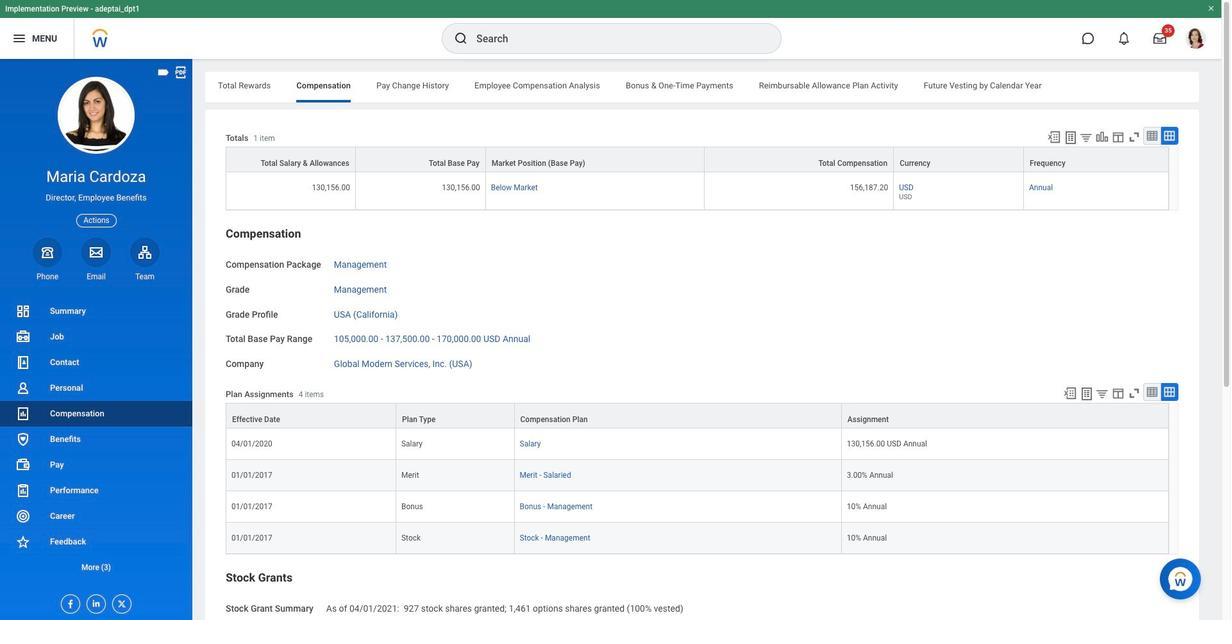 Task type: describe. For each thing, give the bounding box(es) containing it.
1 fullscreen image from the top
[[1128, 130, 1142, 144]]

phone image
[[38, 245, 56, 260]]

1 row from the top
[[226, 147, 1169, 173]]

facebook image
[[62, 596, 76, 610]]

job image
[[15, 330, 31, 345]]

benefits image
[[15, 432, 31, 448]]

expand table image
[[1164, 130, 1176, 142]]

2 fullscreen image from the top
[[1128, 387, 1142, 401]]

export to worksheets image for export to excel image
[[1080, 387, 1095, 402]]

2 row from the top
[[226, 173, 1169, 210]]

click to view/edit grid preferences image
[[1112, 130, 1126, 144]]

pay image
[[15, 458, 31, 473]]

5 row from the top
[[226, 461, 1169, 492]]

linkedin image
[[87, 596, 101, 609]]

contact image
[[15, 355, 31, 371]]

export to excel image
[[1047, 130, 1062, 144]]

view worker - expand/collapse chart image
[[1096, 130, 1110, 144]]

Search Workday  search field
[[477, 24, 755, 53]]



Task type: locate. For each thing, give the bounding box(es) containing it.
export to worksheets image
[[1064, 130, 1079, 146], [1080, 387, 1095, 402]]

toolbar
[[1042, 127, 1179, 147], [1058, 384, 1179, 403]]

1 vertical spatial toolbar
[[1058, 384, 1179, 403]]

1 horizontal spatial select to filter grid data image
[[1096, 387, 1110, 401]]

1 vertical spatial export to worksheets image
[[1080, 387, 1095, 402]]

search image
[[454, 31, 469, 46]]

navigation pane region
[[0, 59, 192, 621]]

1 vertical spatial fullscreen image
[[1128, 387, 1142, 401]]

0 vertical spatial group
[[226, 227, 1179, 555]]

0 vertical spatial fullscreen image
[[1128, 130, 1142, 144]]

0 horizontal spatial export to worksheets image
[[1064, 130, 1079, 146]]

0 horizontal spatial select to filter grid data image
[[1080, 131, 1094, 144]]

toolbar for 1st row from the top
[[1042, 127, 1179, 147]]

phone maria cardoza element
[[33, 272, 62, 282]]

6 row from the top
[[226, 492, 1169, 523]]

performance image
[[15, 484, 31, 499]]

select to filter grid data image for export to worksheets icon related to export to excel icon
[[1080, 131, 1094, 144]]

notifications large image
[[1118, 32, 1131, 45]]

export to worksheets image right export to excel icon
[[1064, 130, 1079, 146]]

select to filter grid data image for export to excel image's export to worksheets icon
[[1096, 387, 1110, 401]]

justify image
[[12, 31, 27, 46]]

7 row from the top
[[226, 523, 1169, 555]]

table image
[[1146, 386, 1159, 399]]

view printable version (pdf) image
[[174, 65, 188, 80]]

select to filter grid data image left click to view/edit grid preferences image on the bottom right
[[1096, 387, 1110, 401]]

row
[[226, 147, 1169, 173], [226, 173, 1169, 210], [226, 403, 1169, 429], [226, 429, 1169, 461], [226, 461, 1169, 492], [226, 492, 1169, 523], [226, 523, 1169, 555]]

fullscreen image right click to view/edit grid preferences image on the bottom right
[[1128, 387, 1142, 401]]

2 group from the top
[[226, 571, 1179, 621]]

feedback image
[[15, 535, 31, 550]]

0 vertical spatial select to filter grid data image
[[1080, 131, 1094, 144]]

3 row from the top
[[226, 403, 1169, 429]]

fullscreen image
[[1128, 130, 1142, 144], [1128, 387, 1142, 401]]

team maria cardoza element
[[130, 272, 160, 282]]

export to worksheets image right export to excel image
[[1080, 387, 1095, 402]]

profile logan mcneil image
[[1186, 28, 1207, 51]]

1 group from the top
[[226, 227, 1179, 555]]

0 vertical spatial export to worksheets image
[[1064, 130, 1079, 146]]

click to view/edit grid preferences image
[[1112, 387, 1126, 401]]

0 vertical spatial toolbar
[[1042, 127, 1179, 147]]

export to worksheets image for export to excel icon
[[1064, 130, 1079, 146]]

compensation image
[[15, 407, 31, 422]]

fullscreen image right click to view/edit grid preferences icon
[[1128, 130, 1142, 144]]

view team image
[[137, 245, 153, 260]]

toolbar inside 'group'
[[1058, 384, 1179, 403]]

export to excel image
[[1064, 387, 1078, 401]]

personal image
[[15, 381, 31, 396]]

1 vertical spatial select to filter grid data image
[[1096, 387, 1110, 401]]

x image
[[113, 596, 127, 610]]

4 row from the top
[[226, 429, 1169, 461]]

tag image
[[157, 65, 171, 80]]

list
[[0, 299, 192, 581]]

1 vertical spatial group
[[226, 571, 1179, 621]]

expand table image
[[1164, 386, 1176, 399]]

email maria cardoza element
[[81, 272, 111, 282]]

tab list
[[205, 72, 1200, 103]]

toolbar for 5th row from the bottom
[[1058, 384, 1179, 403]]

table image
[[1146, 130, 1159, 142]]

close environment banner image
[[1208, 4, 1216, 12]]

inbox large image
[[1154, 32, 1167, 45]]

group
[[226, 227, 1179, 555], [226, 571, 1179, 621]]

summary image
[[15, 304, 31, 319]]

select to filter grid data image
[[1080, 131, 1094, 144], [1096, 387, 1110, 401]]

1 horizontal spatial export to worksheets image
[[1080, 387, 1095, 402]]

career image
[[15, 509, 31, 525]]

mail image
[[89, 245, 104, 260]]

select to filter grid data image left view worker - expand/collapse chart icon
[[1080, 131, 1094, 144]]

banner
[[0, 0, 1222, 59]]



Task type: vqa. For each thing, say whether or not it's contained in the screenshot.
Leadership in the button
no



